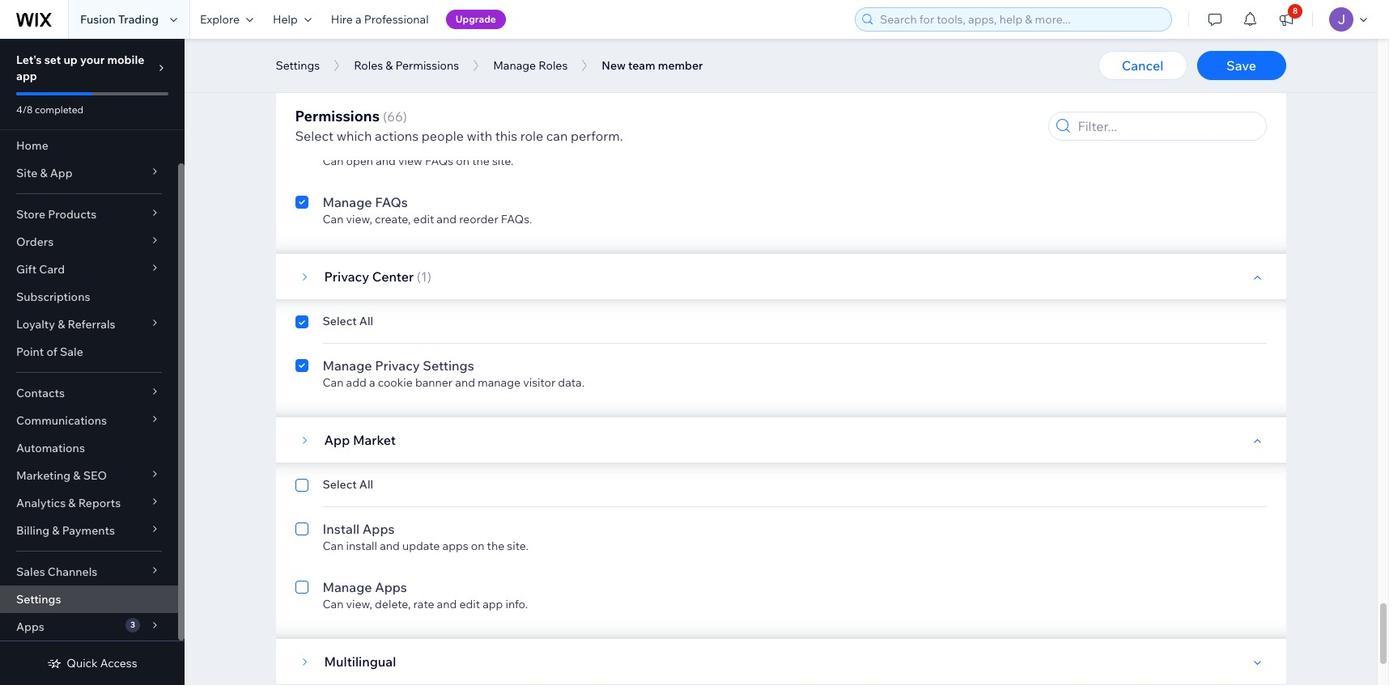 Task type: vqa. For each thing, say whether or not it's contained in the screenshot.
Not the best Auto Play does not work.'s you
no



Task type: describe. For each thing, give the bounding box(es) containing it.
loyalty & referrals button
[[0, 311, 178, 338]]

3 select all from the top
[[323, 478, 373, 492]]

new
[[602, 58, 626, 73]]

reports
[[78, 496, 121, 511]]

& for roles
[[386, 58, 393, 73]]

billing
[[16, 524, 49, 538]]

store
[[16, 207, 45, 222]]

home
[[16, 138, 48, 153]]

referrals
[[68, 317, 115, 332]]

gift card
[[16, 262, 65, 277]]

gift card button
[[0, 256, 178, 283]]

view
[[323, 136, 353, 152]]

66
[[387, 108, 403, 125]]

Search for tools, apps, help & more... field
[[875, 8, 1167, 31]]

( for faqs
[[360, 47, 364, 63]]

orders button
[[0, 228, 178, 256]]

store products button
[[0, 201, 178, 228]]

manage privacy settings can add a cookie banner and manage visitor data.
[[323, 358, 585, 390]]

roles & permissions
[[354, 58, 459, 73]]

3
[[130, 620, 135, 631]]

faqs inside manage faqs can view, create, edit and reorder faqs.
[[375, 194, 408, 210]]

billing & payments button
[[0, 517, 178, 545]]

view faqs can open and view faqs on the site.
[[323, 136, 514, 168]]

card
[[39, 262, 65, 277]]

update
[[402, 539, 440, 554]]

faqs left 2
[[324, 47, 357, 63]]

marketing & seo button
[[0, 462, 178, 490]]

subscriptions link
[[0, 283, 178, 311]]

8
[[1293, 6, 1298, 16]]

trading
[[118, 12, 159, 27]]

& for loyalty
[[58, 317, 65, 332]]

app market
[[324, 432, 396, 449]]

hire a professional
[[331, 12, 429, 27]]

fusion trading
[[80, 12, 159, 27]]

subscriptions
[[16, 290, 90, 304]]

completed
[[35, 104, 83, 116]]

and inside manage faqs can view, create, edit and reorder faqs.
[[437, 212, 457, 227]]

faqs down people
[[425, 154, 454, 168]]

payments
[[62, 524, 115, 538]]

professional
[[364, 12, 429, 27]]

and inside manage apps can view, delete, rate and edit app info.
[[437, 597, 457, 612]]

visitor
[[523, 376, 556, 390]]

manage
[[478, 376, 521, 390]]

and inside 'view faqs can open and view faqs on the site.'
[[376, 154, 396, 168]]

on for apps
[[471, 539, 485, 554]]

4/8 completed
[[16, 104, 83, 116]]

site & app
[[16, 166, 73, 181]]

app inside dropdown button
[[50, 166, 73, 181]]

team
[[628, 58, 656, 73]]

Filter... field
[[1073, 113, 1261, 140]]

fusion
[[80, 12, 116, 27]]

& for marketing
[[73, 469, 81, 483]]

can
[[546, 128, 568, 144]]

hire a professional link
[[321, 0, 439, 39]]

0 vertical spatial a
[[355, 12, 362, 27]]

settings for settings link
[[16, 593, 61, 607]]

set
[[44, 53, 61, 67]]

new team member button
[[594, 53, 711, 78]]

point of sale link
[[0, 338, 178, 366]]

( for permissions
[[383, 108, 387, 125]]

center
[[372, 269, 414, 285]]

analytics & reports button
[[0, 490, 178, 517]]

people
[[422, 128, 464, 144]]

install
[[346, 539, 377, 554]]

open
[[346, 154, 373, 168]]

) for faqs
[[371, 47, 376, 63]]

install
[[323, 521, 360, 538]]

contacts
[[16, 386, 65, 401]]

privacy center ( 1 )
[[324, 269, 431, 285]]

create,
[[375, 212, 411, 227]]

perform.
[[571, 128, 623, 144]]

seo
[[83, 469, 107, 483]]

multilingual
[[324, 654, 396, 670]]

8 button
[[1269, 0, 1304, 39]]

privacy inside manage privacy settings can add a cookie banner and manage visitor data.
[[375, 358, 420, 374]]

help
[[273, 12, 298, 27]]

manage for roles
[[493, 58, 536, 73]]

and inside manage privacy settings can add a cookie banner and manage visitor data.
[[455, 376, 475, 390]]

data.
[[558, 376, 585, 390]]

market
[[353, 432, 396, 449]]

edit inside manage apps can view, delete, rate and edit app info.
[[459, 597, 480, 612]]

sales
[[16, 565, 45, 580]]

1 horizontal spatial app
[[324, 432, 350, 449]]

sales channels button
[[0, 559, 178, 586]]

permissions inside the permissions ( 66 ) select which actions people with this role can perform.
[[295, 107, 380, 125]]

view, for faqs
[[346, 212, 372, 227]]

loyalty
[[16, 317, 55, 332]]

automations
[[16, 441, 85, 456]]

your
[[80, 53, 105, 67]]

app inside manage apps can view, delete, rate and edit app info.
[[483, 597, 503, 612]]

quick
[[67, 657, 98, 671]]

apps for manage apps
[[375, 580, 407, 596]]

2
[[364, 47, 371, 63]]

site. for manage apps
[[507, 539, 529, 554]]

on for faqs
[[456, 154, 470, 168]]

hire
[[331, 12, 353, 27]]



Task type: locate. For each thing, give the bounding box(es) containing it.
& left 'reports'
[[68, 496, 76, 511]]

view
[[398, 154, 422, 168]]

the inside 'view faqs can open and view faqs on the site.'
[[472, 154, 490, 168]]

delete,
[[375, 597, 411, 612]]

1 vertical spatial a
[[369, 376, 375, 390]]

settings inside settings link
[[16, 593, 61, 607]]

edit inside manage faqs can view, create, edit and reorder faqs.
[[413, 212, 434, 227]]

a
[[355, 12, 362, 27], [369, 376, 375, 390]]

1 vertical spatial app
[[324, 432, 350, 449]]

2 vertical spatial (
[[417, 269, 421, 285]]

settings down help button
[[276, 58, 320, 73]]

view, left create,
[[346, 212, 372, 227]]

can inside manage faqs can view, create, edit and reorder faqs.
[[323, 212, 344, 227]]

and left reorder
[[437, 212, 457, 227]]

select all up which
[[323, 92, 373, 107]]

analytics & reports
[[16, 496, 121, 511]]

select up which
[[323, 92, 357, 107]]

can for manage apps
[[323, 597, 344, 612]]

select inside the permissions ( 66 ) select which actions people with this role can perform.
[[295, 128, 334, 144]]

1 vertical spatial privacy
[[375, 358, 420, 374]]

3 all from the top
[[359, 478, 373, 492]]

the for faqs
[[472, 154, 490, 168]]

5 can from the top
[[323, 597, 344, 612]]

let's set up your mobile app
[[16, 53, 144, 83]]

channels
[[48, 565, 97, 580]]

1 vertical spatial select all
[[323, 314, 373, 329]]

faqs up create,
[[375, 194, 408, 210]]

rate
[[413, 597, 434, 612]]

0 vertical spatial (
[[360, 47, 364, 63]]

can inside install apps can install and update apps on the site.
[[323, 539, 344, 554]]

up
[[64, 53, 78, 67]]

1 horizontal spatial )
[[403, 108, 407, 125]]

& right loyalty
[[58, 317, 65, 332]]

manage roles
[[493, 58, 568, 73]]

1 horizontal spatial settings
[[276, 58, 320, 73]]

info.
[[506, 597, 528, 612]]

all down app market
[[359, 478, 373, 492]]

( inside the permissions ( 66 ) select which actions people with this role can perform.
[[383, 108, 387, 125]]

manage faqs can view, create, edit and reorder faqs.
[[323, 194, 532, 227]]

install apps can install and update apps on the site.
[[323, 521, 529, 554]]

with
[[467, 128, 492, 144]]

manage roles button
[[485, 53, 576, 78]]

manage inside manage apps can view, delete, rate and edit app info.
[[323, 580, 372, 596]]

0 vertical spatial app
[[16, 69, 37, 83]]

all for (
[[359, 92, 373, 107]]

all up which
[[359, 92, 373, 107]]

apps inside manage apps can view, delete, rate and edit app info.
[[375, 580, 407, 596]]

a inside manage privacy settings can add a cookie banner and manage visitor data.
[[369, 376, 375, 390]]

manage inside button
[[493, 58, 536, 73]]

the right apps
[[487, 539, 505, 554]]

0 vertical spatial view,
[[346, 212, 372, 227]]

0 vertical spatial site.
[[492, 154, 514, 168]]

3 can from the top
[[323, 376, 344, 390]]

0 horizontal spatial roles
[[354, 58, 383, 73]]

None checkbox
[[295, 134, 308, 168], [295, 356, 308, 390], [295, 134, 308, 168], [295, 356, 308, 390]]

0 horizontal spatial app
[[50, 166, 73, 181]]

2 all from the top
[[359, 314, 373, 329]]

and left view
[[376, 154, 396, 168]]

member
[[658, 58, 703, 73]]

can for view faqs
[[323, 154, 344, 168]]

( up actions
[[383, 108, 387, 125]]

app inside the let's set up your mobile app
[[16, 69, 37, 83]]

1 vertical spatial (
[[383, 108, 387, 125]]

access
[[100, 657, 137, 671]]

can left add
[[323, 376, 344, 390]]

can
[[323, 154, 344, 168], [323, 212, 344, 227], [323, 376, 344, 390], [323, 539, 344, 554], [323, 597, 344, 612]]

and right banner
[[455, 376, 475, 390]]

1 horizontal spatial on
[[471, 539, 485, 554]]

and right the install
[[380, 539, 400, 554]]

& inside popup button
[[58, 317, 65, 332]]

app
[[50, 166, 73, 181], [324, 432, 350, 449]]

on right apps
[[471, 539, 485, 554]]

) right center
[[427, 269, 431, 285]]

& inside popup button
[[73, 469, 81, 483]]

communications
[[16, 414, 107, 428]]

0 vertical spatial settings
[[276, 58, 320, 73]]

manage down upgrade button
[[493, 58, 536, 73]]

upgrade button
[[446, 10, 506, 29]]

apps
[[362, 521, 395, 538], [375, 580, 407, 596], [16, 620, 44, 635]]

0 horizontal spatial privacy
[[324, 269, 369, 285]]

billing & payments
[[16, 524, 115, 538]]

gift
[[16, 262, 37, 277]]

select all down privacy center ( 1 )
[[323, 314, 373, 329]]

manage inside manage faqs can view, create, edit and reorder faqs.
[[323, 194, 372, 210]]

on down with
[[456, 154, 470, 168]]

& for analytics
[[68, 496, 76, 511]]

on inside install apps can install and update apps on the site.
[[471, 539, 485, 554]]

quick access button
[[47, 657, 137, 671]]

apps for install apps
[[362, 521, 395, 538]]

all for center
[[359, 314, 373, 329]]

privacy left center
[[324, 269, 369, 285]]

2 vertical spatial all
[[359, 478, 373, 492]]

products
[[48, 207, 96, 222]]

manage for faqs
[[323, 194, 372, 210]]

app down let's
[[16, 69, 37, 83]]

2 horizontal spatial (
[[417, 269, 421, 285]]

privacy
[[324, 269, 369, 285], [375, 358, 420, 374]]

1 horizontal spatial privacy
[[375, 358, 420, 374]]

1 roles from the left
[[354, 58, 383, 73]]

select up install
[[323, 478, 357, 492]]

0 vertical spatial the
[[472, 154, 490, 168]]

1 vertical spatial all
[[359, 314, 373, 329]]

view, left delete, on the left
[[346, 597, 372, 612]]

1 vertical spatial edit
[[459, 597, 480, 612]]

explore
[[200, 12, 240, 27]]

save
[[1227, 57, 1256, 74]]

) down hire a professional link
[[371, 47, 376, 63]]

edit right create,
[[413, 212, 434, 227]]

all down privacy center ( 1 )
[[359, 314, 373, 329]]

None checkbox
[[295, 92, 308, 112], [295, 193, 308, 227], [295, 314, 308, 334], [295, 478, 308, 497], [295, 520, 308, 554], [295, 578, 308, 612], [295, 92, 308, 112], [295, 193, 308, 227], [295, 314, 308, 334], [295, 478, 308, 497], [295, 520, 308, 554], [295, 578, 308, 612]]

select all for privacy
[[323, 314, 373, 329]]

settings link
[[0, 586, 178, 614]]

app left 'market'
[[324, 432, 350, 449]]

can for manage faqs
[[323, 212, 344, 227]]

which
[[337, 128, 372, 144]]

& right site
[[40, 166, 47, 181]]

0 horizontal spatial app
[[16, 69, 37, 83]]

& right 2
[[386, 58, 393, 73]]

0 vertical spatial on
[[456, 154, 470, 168]]

& for site
[[40, 166, 47, 181]]

a right add
[[369, 376, 375, 390]]

manage up add
[[323, 358, 372, 374]]

analytics
[[16, 496, 66, 511]]

select for app market
[[323, 478, 357, 492]]

select for faqs
[[323, 92, 357, 107]]

view,
[[346, 212, 372, 227], [346, 597, 372, 612]]

and
[[376, 154, 396, 168], [437, 212, 457, 227], [455, 376, 475, 390], [380, 539, 400, 554], [437, 597, 457, 612]]

privacy up cookie
[[375, 358, 420, 374]]

cancel button
[[1098, 51, 1187, 80]]

) for permissions
[[403, 108, 407, 125]]

2 view, from the top
[[346, 597, 372, 612]]

settings down sales
[[16, 593, 61, 607]]

app right site
[[50, 166, 73, 181]]

site & app button
[[0, 159, 178, 187]]

roles left new
[[539, 58, 568, 73]]

2 vertical spatial )
[[427, 269, 431, 285]]

)
[[371, 47, 376, 63], [403, 108, 407, 125], [427, 269, 431, 285]]

0 vertical spatial all
[[359, 92, 373, 107]]

&
[[386, 58, 393, 73], [40, 166, 47, 181], [58, 317, 65, 332], [73, 469, 81, 483], [68, 496, 76, 511], [52, 524, 60, 538]]

the down with
[[472, 154, 490, 168]]

2 horizontal spatial settings
[[423, 358, 474, 374]]

1 all from the top
[[359, 92, 373, 107]]

marketing & seo
[[16, 469, 107, 483]]

site. inside install apps can install and update apps on the site.
[[507, 539, 529, 554]]

permissions inside roles & permissions button
[[395, 58, 459, 73]]

automations link
[[0, 435, 178, 462]]

1 vertical spatial )
[[403, 108, 407, 125]]

can left create,
[[323, 212, 344, 227]]

0 horizontal spatial )
[[371, 47, 376, 63]]

& for billing
[[52, 524, 60, 538]]

permissions
[[395, 58, 459, 73], [295, 107, 380, 125]]

1 horizontal spatial edit
[[459, 597, 480, 612]]

app left "info."
[[483, 597, 503, 612]]

reorder
[[459, 212, 498, 227]]

site. up "info."
[[507, 539, 529, 554]]

edit right rate
[[459, 597, 480, 612]]

the inside install apps can install and update apps on the site.
[[487, 539, 505, 554]]

site. inside 'view faqs can open and view faqs on the site.'
[[492, 154, 514, 168]]

& left seo
[[73, 469, 81, 483]]

0 horizontal spatial settings
[[16, 593, 61, 607]]

0 vertical spatial apps
[[362, 521, 395, 538]]

this
[[495, 128, 517, 144]]

1 vertical spatial apps
[[375, 580, 407, 596]]

roles & permissions button
[[346, 53, 467, 78]]

0 vertical spatial select all
[[323, 92, 373, 107]]

settings inside manage privacy settings can add a cookie banner and manage visitor data.
[[423, 358, 474, 374]]

0 vertical spatial privacy
[[324, 269, 369, 285]]

mobile
[[107, 53, 144, 67]]

cancel
[[1122, 57, 1164, 74]]

site
[[16, 166, 37, 181]]

faqs up open
[[356, 136, 389, 152]]

1 horizontal spatial (
[[383, 108, 387, 125]]

roles down hire a professional link
[[354, 58, 383, 73]]

save button
[[1197, 51, 1286, 80]]

& right 'billing'
[[52, 524, 60, 538]]

0 horizontal spatial on
[[456, 154, 470, 168]]

1 view, from the top
[[346, 212, 372, 227]]

0 vertical spatial edit
[[413, 212, 434, 227]]

site.
[[492, 154, 514, 168], [507, 539, 529, 554]]

1 can from the top
[[323, 154, 344, 168]]

2 vertical spatial settings
[[16, 593, 61, 607]]

0 vertical spatial app
[[50, 166, 73, 181]]

roles
[[354, 58, 383, 73], [539, 58, 568, 73]]

1 horizontal spatial permissions
[[395, 58, 459, 73]]

help button
[[263, 0, 321, 39]]

marketing
[[16, 469, 71, 483]]

sale
[[60, 345, 83, 359]]

apps up the install
[[362, 521, 395, 538]]

settings for settings button
[[276, 58, 320, 73]]

sidebar element
[[0, 39, 185, 686]]

0 horizontal spatial a
[[355, 12, 362, 27]]

manage down the install
[[323, 580, 372, 596]]

1 vertical spatial the
[[487, 539, 505, 554]]

select all up install
[[323, 478, 373, 492]]

faqs.
[[501, 212, 532, 227]]

4 can from the top
[[323, 539, 344, 554]]

all
[[359, 92, 373, 107], [359, 314, 373, 329], [359, 478, 373, 492]]

can left delete, on the left
[[323, 597, 344, 612]]

1 horizontal spatial a
[[369, 376, 375, 390]]

orders
[[16, 235, 54, 249]]

can for install apps
[[323, 539, 344, 554]]

& inside "dropdown button"
[[68, 496, 76, 511]]

2 vertical spatial apps
[[16, 620, 44, 635]]

can down view
[[323, 154, 344, 168]]

apps down sales
[[16, 620, 44, 635]]

2 select all from the top
[[323, 314, 373, 329]]

faqs
[[324, 47, 357, 63], [356, 136, 389, 152], [425, 154, 454, 168], [375, 194, 408, 210]]

1 horizontal spatial app
[[483, 597, 503, 612]]

apps inside sidebar element
[[16, 620, 44, 635]]

manage inside manage privacy settings can add a cookie banner and manage visitor data.
[[323, 358, 372, 374]]

and right rate
[[437, 597, 457, 612]]

can inside 'view faqs can open and view faqs on the site.'
[[323, 154, 344, 168]]

) up actions
[[403, 108, 407, 125]]

( right center
[[417, 269, 421, 285]]

1 vertical spatial settings
[[423, 358, 474, 374]]

faqs ( 2 )
[[324, 47, 376, 63]]

1 vertical spatial app
[[483, 597, 503, 612]]

1 vertical spatial site.
[[507, 539, 529, 554]]

settings button
[[268, 53, 328, 78]]

new team member
[[602, 58, 703, 73]]

settings
[[276, 58, 320, 73], [423, 358, 474, 374], [16, 593, 61, 607]]

apps up delete, on the left
[[375, 580, 407, 596]]

0 horizontal spatial (
[[360, 47, 364, 63]]

2 roles from the left
[[539, 58, 568, 73]]

) inside the permissions ( 66 ) select which actions people with this role can perform.
[[403, 108, 407, 125]]

of
[[47, 345, 57, 359]]

manage down open
[[323, 194, 372, 210]]

on inside 'view faqs can open and view faqs on the site.'
[[456, 154, 470, 168]]

1 horizontal spatial roles
[[539, 58, 568, 73]]

settings up banner
[[423, 358, 474, 374]]

0 vertical spatial )
[[371, 47, 376, 63]]

& inside button
[[386, 58, 393, 73]]

0 horizontal spatial edit
[[413, 212, 434, 227]]

1 select all from the top
[[323, 92, 373, 107]]

actions
[[375, 128, 419, 144]]

loyalty & referrals
[[16, 317, 115, 332]]

manage for apps
[[323, 580, 372, 596]]

can inside manage privacy settings can add a cookie banner and manage visitor data.
[[323, 376, 344, 390]]

settings inside settings button
[[276, 58, 320, 73]]

contacts button
[[0, 380, 178, 407]]

2 horizontal spatial )
[[427, 269, 431, 285]]

a right the hire
[[355, 12, 362, 27]]

view, inside manage faqs can view, create, edit and reorder faqs.
[[346, 212, 372, 227]]

upgrade
[[456, 13, 496, 25]]

site. down this
[[492, 154, 514, 168]]

2 vertical spatial select all
[[323, 478, 373, 492]]

1 vertical spatial view,
[[346, 597, 372, 612]]

apps inside install apps can install and update apps on the site.
[[362, 521, 395, 538]]

select
[[323, 92, 357, 107], [295, 128, 334, 144], [323, 314, 357, 329], [323, 478, 357, 492]]

sales channels
[[16, 565, 97, 580]]

view, for apps
[[346, 597, 372, 612]]

can down install
[[323, 539, 344, 554]]

1 vertical spatial on
[[471, 539, 485, 554]]

manage for privacy
[[323, 358, 372, 374]]

point
[[16, 345, 44, 359]]

permissions up which
[[295, 107, 380, 125]]

communications button
[[0, 407, 178, 435]]

0 horizontal spatial permissions
[[295, 107, 380, 125]]

can inside manage apps can view, delete, rate and edit app info.
[[323, 597, 344, 612]]

permissions down professional
[[395, 58, 459, 73]]

the for apps
[[487, 539, 505, 554]]

select down privacy center ( 1 )
[[323, 314, 357, 329]]

4/8
[[16, 104, 33, 116]]

( down hire a professional link
[[360, 47, 364, 63]]

select for privacy center
[[323, 314, 357, 329]]

site. for manage faqs
[[492, 154, 514, 168]]

view, inside manage apps can view, delete, rate and edit app info.
[[346, 597, 372, 612]]

role
[[520, 128, 543, 144]]

and inside install apps can install and update apps on the site.
[[380, 539, 400, 554]]

2 can from the top
[[323, 212, 344, 227]]

select left which
[[295, 128, 334, 144]]

0 vertical spatial permissions
[[395, 58, 459, 73]]

select all for faqs
[[323, 92, 373, 107]]

quick access
[[67, 657, 137, 671]]

1 vertical spatial permissions
[[295, 107, 380, 125]]



